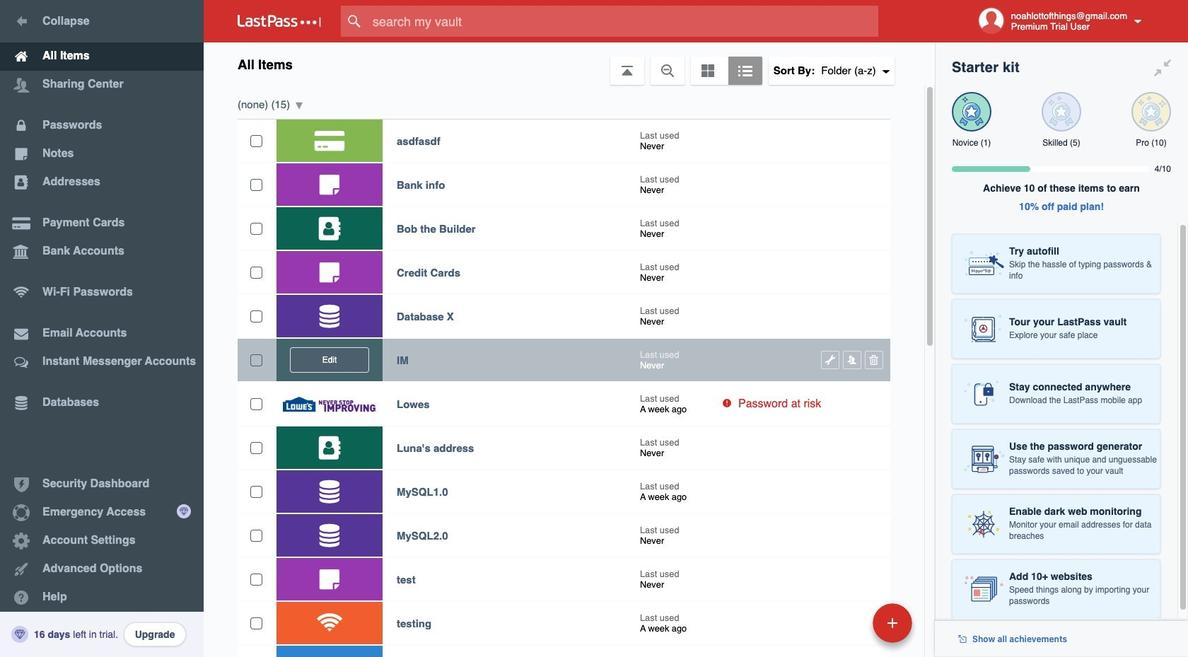 Task type: locate. For each thing, give the bounding box(es) containing it.
new item element
[[776, 603, 918, 643]]

Search search field
[[341, 6, 906, 37]]

new item navigation
[[776, 599, 921, 657]]



Task type: describe. For each thing, give the bounding box(es) containing it.
lastpass image
[[238, 15, 321, 28]]

main navigation navigation
[[0, 0, 204, 657]]

search my vault text field
[[341, 6, 906, 37]]

vault options navigation
[[204, 42, 935, 85]]



